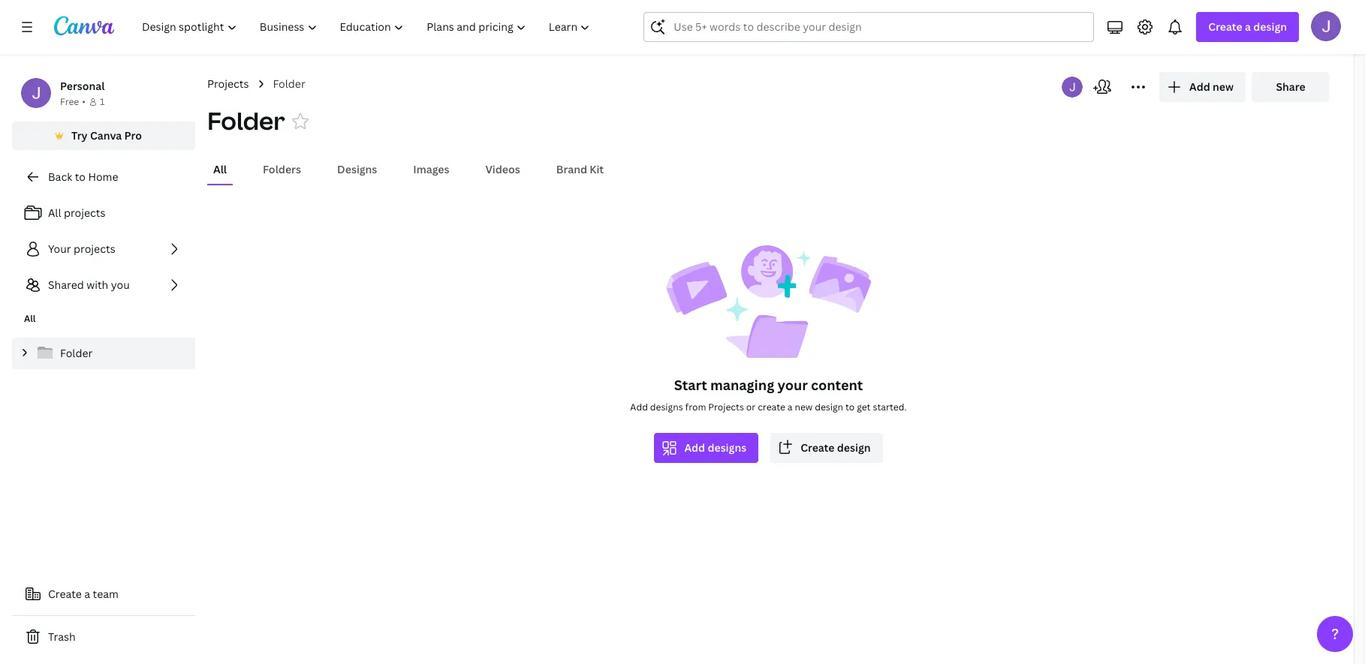 Task type: vqa. For each thing, say whether or not it's contained in the screenshot.
Brand Kit
yes



Task type: describe. For each thing, give the bounding box(es) containing it.
all projects
[[48, 206, 106, 220]]

projects for all projects
[[64, 206, 106, 220]]

videos button
[[480, 156, 526, 184]]

designs inside start managing your content add designs from projects or create a new design to get started.
[[650, 401, 683, 414]]

or
[[747, 401, 756, 414]]

back to home link
[[12, 162, 195, 192]]

add for add designs
[[685, 441, 706, 455]]

top level navigation element
[[132, 12, 604, 42]]

from
[[686, 401, 707, 414]]

images button
[[407, 156, 456, 184]]

new inside dropdown button
[[1213, 80, 1234, 94]]

2 vertical spatial folder
[[60, 346, 93, 361]]

add inside start managing your content add designs from projects or create a new design to get started.
[[631, 401, 648, 414]]

folder for topmost folder link
[[273, 77, 306, 91]]

start managing your content add designs from projects or create a new design to get started.
[[631, 376, 907, 414]]

1
[[100, 95, 105, 108]]

your
[[778, 376, 808, 394]]

shared with you link
[[12, 270, 195, 301]]

designs button
[[331, 156, 383, 184]]

to inside start managing your content add designs from projects or create a new design to get started.
[[846, 401, 855, 414]]

design inside dropdown button
[[1254, 20, 1288, 34]]

try canva pro
[[71, 128, 142, 143]]

content
[[811, 376, 864, 394]]

projects link
[[207, 76, 249, 92]]

images
[[413, 162, 450, 177]]

shared
[[48, 278, 84, 292]]

try canva pro button
[[12, 122, 195, 150]]

all projects link
[[12, 198, 195, 228]]

designs inside button
[[708, 441, 747, 455]]

with
[[87, 278, 108, 292]]

back
[[48, 170, 72, 184]]

projects inside start managing your content add designs from projects or create a new design to get started.
[[709, 401, 745, 414]]

team
[[93, 588, 119, 602]]

all button
[[207, 156, 233, 184]]

0 vertical spatial folder link
[[273, 76, 306, 92]]

projects for your projects
[[74, 242, 115, 256]]

brand kit
[[557, 162, 604, 177]]

free •
[[60, 95, 86, 108]]



Task type: locate. For each thing, give the bounding box(es) containing it.
managing
[[711, 376, 775, 394]]

add new button
[[1160, 72, 1246, 102]]

add inside button
[[685, 441, 706, 455]]

list containing all projects
[[12, 198, 195, 301]]

1 vertical spatial add
[[631, 401, 648, 414]]

folders button
[[257, 156, 307, 184]]

0 vertical spatial projects
[[64, 206, 106, 220]]

create a team button
[[12, 580, 195, 610]]

designs down or
[[708, 441, 747, 455]]

your projects
[[48, 242, 115, 256]]

1 vertical spatial projects
[[74, 242, 115, 256]]

create inside button
[[801, 441, 835, 455]]

shared with you
[[48, 278, 130, 292]]

all
[[213, 162, 227, 177], [48, 206, 61, 220], [24, 313, 36, 325]]

share button
[[1252, 72, 1331, 102]]

create inside 'button'
[[48, 588, 82, 602]]

add designs button
[[655, 434, 759, 464]]

new down create a design dropdown button at the right
[[1213, 80, 1234, 94]]

0 vertical spatial to
[[75, 170, 86, 184]]

a inside start managing your content add designs from projects or create a new design to get started.
[[788, 401, 793, 414]]

to left get
[[846, 401, 855, 414]]

1 vertical spatial designs
[[708, 441, 747, 455]]

add
[[1190, 80, 1211, 94], [631, 401, 648, 414], [685, 441, 706, 455]]

projects left or
[[709, 401, 745, 414]]

2 horizontal spatial a
[[1246, 20, 1252, 34]]

0 vertical spatial folder
[[273, 77, 306, 91]]

design
[[1254, 20, 1288, 34], [815, 401, 844, 414], [838, 441, 871, 455]]

folders
[[263, 162, 301, 177]]

home
[[88, 170, 118, 184]]

create for create design
[[801, 441, 835, 455]]

to right back
[[75, 170, 86, 184]]

1 vertical spatial all
[[48, 206, 61, 220]]

kit
[[590, 162, 604, 177]]

0 vertical spatial add
[[1190, 80, 1211, 94]]

0 horizontal spatial a
[[84, 588, 90, 602]]

design left the jacob simon image
[[1254, 20, 1288, 34]]

all for all button
[[213, 162, 227, 177]]

0 horizontal spatial designs
[[650, 401, 683, 414]]

designs
[[650, 401, 683, 414], [708, 441, 747, 455]]

trash link
[[12, 623, 195, 653]]

2 horizontal spatial add
[[1190, 80, 1211, 94]]

folder for folder button
[[207, 104, 285, 137]]

projects right your
[[74, 242, 115, 256]]

create a design
[[1209, 20, 1288, 34]]

1 horizontal spatial new
[[1213, 80, 1234, 94]]

create design
[[801, 441, 871, 455]]

2 vertical spatial design
[[838, 441, 871, 455]]

design inside button
[[838, 441, 871, 455]]

back to home
[[48, 170, 118, 184]]

create up add new
[[1209, 20, 1243, 34]]

0 horizontal spatial all
[[24, 313, 36, 325]]

new
[[1213, 80, 1234, 94], [795, 401, 813, 414]]

2 vertical spatial all
[[24, 313, 36, 325]]

0 horizontal spatial projects
[[207, 77, 249, 91]]

create left team
[[48, 588, 82, 602]]

2 vertical spatial a
[[84, 588, 90, 602]]

folder
[[273, 77, 306, 91], [207, 104, 285, 137], [60, 346, 93, 361]]

None search field
[[644, 12, 1095, 42]]

0 vertical spatial create
[[1209, 20, 1243, 34]]

all for all projects
[[48, 206, 61, 220]]

1 horizontal spatial folder link
[[273, 76, 306, 92]]

create for create a design
[[1209, 20, 1243, 34]]

all inside "list"
[[48, 206, 61, 220]]

add designs
[[685, 441, 747, 455]]

folder link
[[273, 76, 306, 92], [12, 338, 195, 370]]

folder link up folder button
[[273, 76, 306, 92]]

personal
[[60, 79, 105, 93]]

trash
[[48, 630, 76, 645]]

1 horizontal spatial projects
[[709, 401, 745, 414]]

Search search field
[[674, 13, 1065, 41]]

a
[[1246, 20, 1252, 34], [788, 401, 793, 414], [84, 588, 90, 602]]

0 vertical spatial design
[[1254, 20, 1288, 34]]

1 horizontal spatial all
[[48, 206, 61, 220]]

a for team
[[84, 588, 90, 602]]

1 vertical spatial new
[[795, 401, 813, 414]]

0 horizontal spatial create
[[48, 588, 82, 602]]

a for design
[[1246, 20, 1252, 34]]

new down your on the bottom right of the page
[[795, 401, 813, 414]]

design inside start managing your content add designs from projects or create a new design to get started.
[[815, 401, 844, 414]]

0 horizontal spatial new
[[795, 401, 813, 414]]

you
[[111, 278, 130, 292]]

jacob simon image
[[1312, 11, 1342, 41]]

projects
[[207, 77, 249, 91], [709, 401, 745, 414]]

free
[[60, 95, 79, 108]]

your projects link
[[12, 234, 195, 264]]

0 vertical spatial all
[[213, 162, 227, 177]]

2 horizontal spatial all
[[213, 162, 227, 177]]

brand kit button
[[551, 156, 610, 184]]

new inside start managing your content add designs from projects or create a new design to get started.
[[795, 401, 813, 414]]

list
[[12, 198, 195, 301]]

0 vertical spatial new
[[1213, 80, 1234, 94]]

videos
[[486, 162, 520, 177]]

create a team
[[48, 588, 119, 602]]

1 vertical spatial a
[[788, 401, 793, 414]]

all inside button
[[213, 162, 227, 177]]

1 horizontal spatial create
[[801, 441, 835, 455]]

•
[[82, 95, 86, 108]]

create
[[758, 401, 786, 414]]

share
[[1277, 80, 1306, 94]]

0 horizontal spatial folder link
[[12, 338, 195, 370]]

canva
[[90, 128, 122, 143]]

1 vertical spatial create
[[801, 441, 835, 455]]

brand
[[557, 162, 588, 177]]

0 horizontal spatial to
[[75, 170, 86, 184]]

1 horizontal spatial add
[[685, 441, 706, 455]]

start
[[674, 376, 708, 394]]

1 horizontal spatial designs
[[708, 441, 747, 455]]

pro
[[124, 128, 142, 143]]

folder down projects link
[[207, 104, 285, 137]]

2 horizontal spatial create
[[1209, 20, 1243, 34]]

designs
[[337, 162, 377, 177]]

folder link down shared with you link
[[12, 338, 195, 370]]

try
[[71, 128, 88, 143]]

folder button
[[207, 104, 285, 137]]

create
[[1209, 20, 1243, 34], [801, 441, 835, 455], [48, 588, 82, 602]]

folder up folder button
[[273, 77, 306, 91]]

add new
[[1190, 80, 1234, 94]]

create design button
[[771, 434, 883, 464]]

2 vertical spatial create
[[48, 588, 82, 602]]

started.
[[873, 401, 907, 414]]

create for create a team
[[48, 588, 82, 602]]

1 horizontal spatial a
[[788, 401, 793, 414]]

1 vertical spatial to
[[846, 401, 855, 414]]

create down content
[[801, 441, 835, 455]]

create inside dropdown button
[[1209, 20, 1243, 34]]

to
[[75, 170, 86, 184], [846, 401, 855, 414]]

0 vertical spatial designs
[[650, 401, 683, 414]]

1 vertical spatial folder link
[[12, 338, 195, 370]]

add inside dropdown button
[[1190, 80, 1211, 94]]

a inside create a team 'button'
[[84, 588, 90, 602]]

get
[[857, 401, 871, 414]]

designs left from on the right of the page
[[650, 401, 683, 414]]

2 vertical spatial add
[[685, 441, 706, 455]]

add for add new
[[1190, 80, 1211, 94]]

your
[[48, 242, 71, 256]]

create a design button
[[1197, 12, 1300, 42]]

design down get
[[838, 441, 871, 455]]

a inside create a design dropdown button
[[1246, 20, 1252, 34]]

0 horizontal spatial add
[[631, 401, 648, 414]]

projects
[[64, 206, 106, 220], [74, 242, 115, 256]]

1 vertical spatial folder
[[207, 104, 285, 137]]

1 vertical spatial projects
[[709, 401, 745, 414]]

1 vertical spatial design
[[815, 401, 844, 414]]

folder down shared on the top
[[60, 346, 93, 361]]

0 vertical spatial a
[[1246, 20, 1252, 34]]

0 vertical spatial projects
[[207, 77, 249, 91]]

projects up folder button
[[207, 77, 249, 91]]

projects down back to home
[[64, 206, 106, 220]]

1 horizontal spatial to
[[846, 401, 855, 414]]

design down content
[[815, 401, 844, 414]]



